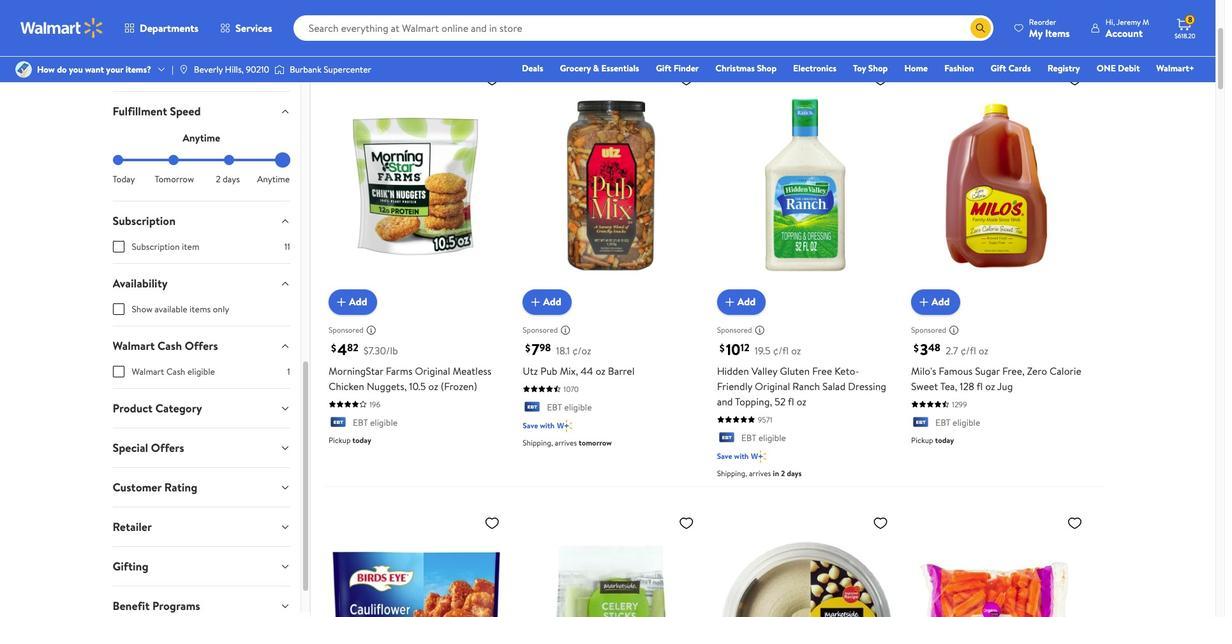 Task type: locate. For each thing, give the bounding box(es) containing it.
2 sponsored from the left
[[523, 325, 558, 336]]

beverly
[[194, 63, 223, 76]]

ebt image for 7
[[523, 402, 542, 415]]

with left walmart plus image at right bottom
[[735, 451, 749, 462]]

0 horizontal spatial add to cart image
[[334, 295, 349, 310]]

2 pickup from the left
[[912, 435, 934, 446]]

fl right 128
[[977, 380, 983, 394]]

2 ebt image from the left
[[912, 418, 931, 430]]

gift cards
[[991, 62, 1031, 75]]

toy shop link
[[848, 61, 894, 75]]

0 horizontal spatial ebt image
[[329, 418, 348, 430]]

add to cart image up 48
[[917, 295, 932, 310]]

in
[[452, 3, 462, 20], [773, 469, 780, 479]]

add to cart image up 82
[[334, 295, 349, 310]]

1 horizontal spatial arrives
[[749, 469, 771, 479]]

2 horizontal spatial add to cart image
[[917, 295, 932, 310]]

1 vertical spatial walmart
[[132, 366, 164, 379]]

0 vertical spatial subscription
[[113, 213, 176, 229]]

retailer button
[[102, 508, 301, 547]]

offers right special
[[151, 440, 184, 456]]

1 vertical spatial in
[[773, 469, 780, 479]]

3 add button from the left
[[717, 290, 766, 315]]

add to favorites list, birds eye buffalo style frozen cauliflower wings, 13.5 oz (frozen) image
[[485, 516, 500, 532]]

fulfillment speed tab
[[102, 92, 301, 131]]

3 sponsored from the left
[[717, 325, 752, 336]]

subscription up subscription item
[[113, 213, 176, 229]]

home link
[[899, 61, 934, 75]]

1 vertical spatial with
[[735, 451, 749, 462]]

$ left 4
[[331, 341, 336, 356]]

0 horizontal spatial shipping,
[[523, 438, 553, 449]]

1 horizontal spatial ad disclaimer and feedback image
[[561, 325, 571, 336]]

Show available items only checkbox
[[113, 304, 124, 315]]

1 ebt image from the left
[[329, 418, 348, 430]]

pickup today down 196
[[329, 435, 372, 446]]

ad disclaimer and feedback image up 19.5
[[755, 325, 765, 336]]

customer rating button
[[102, 469, 301, 508]]

1 horizontal spatial 2
[[781, 469, 785, 479]]

shop for christmas shop
[[757, 62, 777, 75]]

none radio inside the how fast do you want your order? option group
[[224, 155, 235, 165]]

0 vertical spatial offers
[[185, 338, 218, 354]]

shop inside toy shop link
[[869, 62, 888, 75]]

0 vertical spatial cash
[[157, 338, 182, 354]]

4 sponsored from the left
[[912, 325, 947, 336]]

subscription inside dropdown button
[[113, 213, 176, 229]]

online
[[425, 29, 452, 43]]

0 vertical spatial arrives
[[555, 438, 577, 449]]

ad disclaimer and feedback image up 18.1
[[561, 325, 571, 336]]

milo's
[[912, 364, 937, 378]]

None checkbox
[[113, 241, 124, 253], [113, 366, 124, 378], [113, 241, 124, 253], [113, 366, 124, 378]]

category
[[155, 401, 202, 417]]

0 horizontal spatial today
[[353, 435, 372, 446]]

None range field
[[113, 159, 290, 162]]

 image
[[15, 61, 32, 78], [274, 63, 285, 76]]

add up 82
[[349, 295, 367, 309]]

0 horizontal spatial  image
[[15, 61, 32, 78]]

add button up 98
[[523, 290, 572, 315]]

one debit link
[[1091, 61, 1146, 75]]

1 horizontal spatial shop
[[869, 62, 888, 75]]

1 pickup today from the left
[[329, 435, 372, 446]]

$ left the "3"
[[914, 341, 919, 356]]

1 horizontal spatial pickup today
[[912, 435, 954, 446]]

marketside gluten-free classic hummus 10 oz, ready to eat, resealable cup, 2 tbsp. servings image
[[717, 511, 894, 618]]

0 horizontal spatial pickup today
[[329, 435, 372, 446]]

cash inside dropdown button
[[157, 338, 182, 354]]

birds eye buffalo style frozen cauliflower wings, 13.5 oz (frozen) image
[[329, 511, 505, 618]]

3 $ from the left
[[720, 341, 725, 356]]

items?
[[126, 63, 151, 76]]

add up '12'
[[738, 295, 756, 309]]

add button for 4
[[329, 290, 378, 315]]

original inside the $ 10 12 19.5 ¢/fl oz hidden valley gluten free keto- friendly original ranch salad dressing and topping, 52 fl oz
[[755, 380, 791, 394]]

¢/fl inside $ 3 48 2.7 ¢/fl oz milo's famous sugar free, zero calorie sweet tea, 128 fl oz jug
[[961, 344, 977, 358]]

1 vertical spatial cash
[[166, 366, 185, 379]]

0 vertical spatial ebt image
[[523, 402, 542, 415]]

beverly hills, 90210
[[194, 63, 269, 76]]

1 horizontal spatial save
[[717, 451, 733, 462]]

oz right 44
[[596, 364, 606, 378]]

toy shop
[[854, 62, 888, 75]]

sponsored for 4
[[329, 325, 364, 336]]

gift for gift finder
[[656, 62, 672, 75]]

2 add from the left
[[543, 295, 562, 309]]

4 add button from the left
[[912, 290, 961, 315]]

ebt eligible down 9571
[[742, 432, 786, 445]]

1 add from the left
[[349, 295, 367, 309]]

2 add button from the left
[[523, 290, 572, 315]]

0 vertical spatial save with
[[523, 421, 555, 432]]

add up 98
[[543, 295, 562, 309]]

save with for 10
[[717, 451, 749, 462]]

48
[[929, 341, 941, 355]]

ebt image down utz at the left bottom of page
[[523, 402, 542, 415]]

¢/fl right 19.5
[[773, 344, 789, 358]]

cash up walmart cash eligible
[[157, 338, 182, 354]]

anytime down "speed"
[[183, 131, 220, 145]]

walmart down the walmart cash offers
[[132, 366, 164, 379]]

grocery & essentials
[[560, 62, 640, 75]]

farms
[[386, 364, 413, 378]]

1 vertical spatial original
[[755, 380, 791, 394]]

eligible down 9571
[[759, 432, 786, 445]]

ad disclaimer and feedback image
[[366, 325, 377, 336], [561, 325, 571, 336], [755, 325, 765, 336]]

0 vertical spatial original
[[415, 364, 450, 378]]

shop
[[757, 62, 777, 75], [869, 62, 888, 75]]

ad disclaimer and feedback image for 4
[[366, 325, 377, 336]]

0 horizontal spatial ¢/fl
[[773, 344, 789, 358]]

today down 1299
[[936, 435, 954, 446]]

fulfillment
[[113, 103, 167, 119]]

0 vertical spatial in
[[452, 3, 462, 20]]

add to favorites list, marketside gluten-free classic hummus 10 oz, ready to eat, resealable cup, 2 tbsp. servings image
[[873, 516, 889, 532]]

offers down items
[[185, 338, 218, 354]]

salad
[[823, 380, 846, 394]]

anytime down anytime option
[[257, 173, 290, 186]]

2 today from the left
[[936, 435, 954, 446]]

valley
[[752, 364, 778, 378]]

today down 196
[[353, 435, 372, 446]]

0 horizontal spatial original
[[415, 364, 450, 378]]

1 $ from the left
[[331, 341, 336, 356]]

ebt up walmart plus image at right bottom
[[742, 432, 757, 445]]

sponsored up 10 on the bottom right
[[717, 325, 752, 336]]

2 ad disclaimer and feedback image from the left
[[561, 325, 571, 336]]

1 horizontal spatial ebt image
[[717, 433, 736, 446]]

ebt image down chicken
[[329, 418, 348, 430]]

1 horizontal spatial anytime
[[257, 173, 290, 186]]

ebt image
[[329, 418, 348, 430], [912, 418, 931, 430]]

¢/fl for 3
[[961, 344, 977, 358]]

seller
[[933, 48, 951, 59]]

pickup down chicken
[[329, 435, 351, 446]]

1 horizontal spatial  image
[[274, 63, 285, 76]]

walmart down show
[[113, 338, 155, 354]]

want
[[85, 63, 104, 76]]

cash down the walmart cash offers
[[166, 366, 185, 379]]

oz up "sugar"
[[979, 344, 989, 358]]

3 ad disclaimer and feedback image from the left
[[755, 325, 765, 336]]

1 vertical spatial days
[[787, 469, 802, 479]]

account
[[1106, 26, 1143, 40]]

oz up gluten
[[792, 344, 801, 358]]

subscription left item
[[132, 241, 180, 253]]

deals link
[[516, 61, 549, 75]]

with for 7
[[540, 421, 555, 432]]

$ inside $ 7 98 18.1 ¢/oz utz pub mix, 44 oz barrel
[[526, 341, 531, 356]]

add to favorites list, hidden valley gluten free keto-friendly original ranch salad dressing and topping, 52 fl oz image
[[873, 72, 889, 88]]

0 vertical spatial walmart
[[113, 338, 155, 354]]

1 horizontal spatial today
[[936, 435, 954, 446]]

2 shop from the left
[[869, 62, 888, 75]]

add for 10
[[738, 295, 756, 309]]

food
[[526, 3, 553, 20]]

0 horizontal spatial days
[[223, 173, 240, 186]]

$ inside $ 4 82 $7.30/lb morningstar farms original meatless chicken nuggets, 10.5 oz (frozen)
[[331, 341, 336, 356]]

0 horizontal spatial arrives
[[555, 438, 577, 449]]

add to favorites list, organic marketside fresh baby peeled carrots, 2 lb bag image
[[1068, 516, 1083, 532]]

1 sponsored from the left
[[329, 325, 364, 336]]

1070
[[564, 384, 579, 395]]

1 horizontal spatial fl
[[977, 380, 983, 394]]

utz
[[523, 364, 538, 378]]

add for 3
[[932, 295, 950, 309]]

shipping, for 10
[[717, 469, 748, 479]]

product category tab
[[102, 389, 301, 428]]

1 add button from the left
[[329, 290, 378, 315]]

$ left 7
[[526, 341, 531, 356]]

subscription
[[113, 213, 176, 229], [132, 241, 180, 253]]

0 vertical spatial shipping,
[[523, 438, 553, 449]]

1 horizontal spatial add to cart image
[[722, 295, 738, 310]]

2 ¢/fl from the left
[[961, 344, 977, 358]]

ebt down tea,
[[936, 417, 951, 429]]

3 add to cart image from the left
[[917, 295, 932, 310]]

0 horizontal spatial 2
[[216, 173, 221, 186]]

barrel
[[608, 364, 635, 378]]

original up 52
[[755, 380, 791, 394]]

1 vertical spatial anytime
[[257, 173, 290, 186]]

ebt image
[[523, 402, 542, 415], [717, 433, 736, 446]]

deals
[[522, 62, 544, 75]]

2 pickup today from the left
[[912, 435, 954, 446]]

 image left how
[[15, 61, 32, 78]]

item
[[182, 241, 199, 253]]

services
[[236, 21, 272, 35]]

0 horizontal spatial offers
[[151, 440, 184, 456]]

ebt eligible
[[547, 401, 592, 414], [353, 417, 398, 429], [936, 417, 981, 429], [742, 432, 786, 445]]

tea,
[[941, 380, 958, 394]]

ebt for 7
[[547, 401, 562, 414]]

1 horizontal spatial save with
[[717, 451, 749, 462]]

add
[[349, 295, 367, 309], [543, 295, 562, 309], [738, 295, 756, 309], [932, 295, 950, 309]]

walmart for walmart cash offers
[[113, 338, 155, 354]]

save for 7
[[523, 421, 538, 432]]

|
[[172, 63, 174, 76]]

1 horizontal spatial with
[[735, 451, 749, 462]]

¢/fl inside the $ 10 12 19.5 ¢/fl oz hidden valley gluten free keto- friendly original ranch salad dressing and topping, 52 fl oz
[[773, 344, 789, 358]]

today
[[353, 435, 372, 446], [936, 435, 954, 446]]

1 today from the left
[[353, 435, 372, 446]]

hidden valley gluten free keto-friendly original ranch salad dressing and topping, 52 fl oz image
[[717, 66, 894, 305]]

 image
[[179, 64, 189, 75]]

add button for 7
[[523, 290, 572, 315]]

ebt eligible down "1070"
[[547, 401, 592, 414]]

1 horizontal spatial offers
[[185, 338, 218, 354]]

arrives down walmart plus icon
[[555, 438, 577, 449]]

offers inside dropdown button
[[151, 440, 184, 456]]

cash for eligible
[[166, 366, 185, 379]]

ebt eligible for 7
[[547, 401, 592, 414]]

pickup down sweet
[[912, 435, 934, 446]]

gift inside gift finder link
[[656, 62, 672, 75]]

1 gift from the left
[[656, 62, 672, 75]]

2 gift from the left
[[991, 62, 1007, 75]]

ad disclaimer and feedback image up $7.30/lb
[[366, 325, 377, 336]]

your
[[106, 63, 123, 76]]

add to favorites list, morningstar farms original meatless chicken nuggets, 10.5 oz (frozen) image
[[485, 72, 500, 88]]

ebt image for 10
[[717, 433, 736, 446]]

1 horizontal spatial pickup
[[912, 435, 934, 446]]

save with left walmart plus image at right bottom
[[717, 451, 749, 462]]

2 $ from the left
[[526, 341, 531, 356]]

ranch
[[793, 380, 820, 394]]

oz right "10.5"
[[429, 380, 438, 394]]

subscription item
[[132, 241, 199, 253]]

0 horizontal spatial pickup
[[329, 435, 351, 446]]

walmart+ link
[[1151, 61, 1201, 75]]

0 horizontal spatial in
[[452, 3, 462, 20]]

ebt eligible for 10
[[742, 432, 786, 445]]

fl inside $ 3 48 2.7 ¢/fl oz milo's famous sugar free, zero calorie sweet tea, 128 fl oz jug
[[977, 380, 983, 394]]

in for 2
[[773, 469, 780, 479]]

fulfillment speed button
[[102, 92, 301, 131]]

add button up '12'
[[717, 290, 766, 315]]

burbank
[[290, 63, 322, 76]]

pub
[[541, 364, 558, 378]]

¢/fl right 2.7
[[961, 344, 977, 358]]

add up ad disclaimer and feedback icon
[[932, 295, 950, 309]]

save left walmart plus image at right bottom
[[717, 451, 733, 462]]

ebt image down sweet
[[912, 418, 931, 430]]

hi, jeremy m account
[[1106, 16, 1150, 40]]

gift for gift cards
[[991, 62, 1007, 75]]

show
[[132, 303, 153, 316]]

ebt for 4
[[353, 417, 368, 429]]

0 vertical spatial days
[[223, 173, 240, 186]]

None radio
[[224, 155, 235, 165]]

reorder
[[1030, 16, 1057, 27]]

pickup for 3
[[912, 435, 934, 446]]

anytime
[[183, 131, 220, 145], [257, 173, 290, 186]]

sugar
[[976, 364, 1000, 378]]

1 vertical spatial save with
[[717, 451, 749, 462]]

1 horizontal spatial ¢/fl
[[961, 344, 977, 358]]

0 vertical spatial 2
[[216, 173, 221, 186]]

add button up ad disclaimer and feedback icon
[[912, 290, 961, 315]]

0 vertical spatial save
[[523, 421, 538, 432]]

1 ¢/fl from the left
[[773, 344, 789, 358]]

1 vertical spatial offers
[[151, 440, 184, 456]]

ebt eligible for 3
[[936, 417, 981, 429]]

ebt down chicken
[[353, 417, 368, 429]]

9571
[[758, 415, 773, 426]]

save with left walmart plus icon
[[523, 421, 555, 432]]

oz left jug at bottom
[[986, 380, 996, 394]]

0 horizontal spatial save
[[523, 421, 538, 432]]

shop right the christmas at the top right of the page
[[757, 62, 777, 75]]

pickup today down 1299
[[912, 435, 954, 446]]

subscription for subscription
[[113, 213, 176, 229]]

0 horizontal spatial gift
[[656, 62, 672, 75]]

milo's famous sugar free, zero calorie sweet tea, 128 fl oz jug image
[[912, 66, 1088, 305]]

availability
[[113, 276, 168, 292]]

eligible down 196
[[370, 417, 398, 429]]

arrives for 10
[[749, 469, 771, 479]]

gift cards link
[[985, 61, 1037, 75]]

0 horizontal spatial ad disclaimer and feedback image
[[366, 325, 377, 336]]

gift inside gift cards 'link'
[[991, 62, 1007, 75]]

gifting tab
[[102, 548, 301, 587]]

3 add from the left
[[738, 295, 756, 309]]

$ inside $ 3 48 2.7 ¢/fl oz milo's famous sugar free, zero calorie sweet tea, 128 fl oz jug
[[914, 341, 919, 356]]

1 horizontal spatial original
[[755, 380, 791, 394]]

benefit programs tab
[[102, 587, 301, 618]]

ebt eligible down 196
[[353, 417, 398, 429]]

eligible down "1070"
[[565, 401, 592, 414]]

shop right toy
[[869, 62, 888, 75]]

fl right 52
[[788, 395, 795, 409]]

0 horizontal spatial anytime
[[183, 131, 220, 145]]

registry
[[1048, 62, 1081, 75]]

ebt image down and
[[717, 433, 736, 446]]

1 vertical spatial shipping,
[[717, 469, 748, 479]]

ebt up walmart plus icon
[[547, 401, 562, 414]]

gift left cards
[[991, 62, 1007, 75]]

arrives
[[555, 438, 577, 449], [749, 469, 771, 479]]

hidden
[[717, 364, 749, 378]]

1 add to cart image from the left
[[334, 295, 349, 310]]

walmart inside dropdown button
[[113, 338, 155, 354]]

arrives down walmart plus image at right bottom
[[749, 469, 771, 479]]

1 horizontal spatial gift
[[991, 62, 1007, 75]]

1 horizontal spatial ebt image
[[912, 418, 931, 430]]

0 horizontal spatial ebt image
[[523, 402, 542, 415]]

1 vertical spatial ebt image
[[717, 433, 736, 446]]

1 horizontal spatial shipping,
[[717, 469, 748, 479]]

save with
[[523, 421, 555, 432], [717, 451, 749, 462]]

$ inside the $ 10 12 19.5 ¢/fl oz hidden valley gluten free keto- friendly original ranch salad dressing and topping, 52 fl oz
[[720, 341, 725, 356]]

with for 10
[[735, 451, 749, 462]]

2 add to cart image from the left
[[722, 295, 738, 310]]

$ left 10 on the bottom right
[[720, 341, 725, 356]]

1 horizontal spatial in
[[773, 469, 780, 479]]

eligible down 1299
[[953, 417, 981, 429]]

save left walmart plus icon
[[523, 421, 538, 432]]

1 vertical spatial subscription
[[132, 241, 180, 253]]

 image right 90210
[[274, 63, 285, 76]]

Search search field
[[293, 15, 994, 41]]

original up "10.5"
[[415, 364, 450, 378]]

4 add from the left
[[932, 295, 950, 309]]

ebt for 10
[[742, 432, 757, 445]]

1
[[288, 366, 290, 379]]

2 days
[[216, 173, 240, 186]]

¢/oz
[[573, 344, 592, 358]]

customer rating tab
[[102, 469, 301, 508]]

search icon image
[[976, 23, 986, 33]]

4 $ from the left
[[914, 341, 919, 356]]

0 vertical spatial fl
[[977, 380, 983, 394]]

shop for toy shop
[[869, 62, 888, 75]]

cash for offers
[[157, 338, 182, 354]]

famous
[[939, 364, 973, 378]]

gift left finder in the top of the page
[[656, 62, 672, 75]]

with left walmart plus icon
[[540, 421, 555, 432]]

ebt eligible down 1299
[[936, 417, 981, 429]]

add to cart image for 10
[[722, 295, 738, 310]]

ebt
[[547, 401, 562, 414], [353, 417, 368, 429], [936, 417, 951, 429], [742, 432, 757, 445]]

$
[[331, 341, 336, 356], [526, 341, 531, 356], [720, 341, 725, 356], [914, 341, 919, 356]]

walmart+
[[1157, 62, 1195, 75]]

eligible
[[188, 366, 215, 379], [565, 401, 592, 414], [370, 417, 398, 429], [953, 417, 981, 429], [759, 432, 786, 445]]

fl
[[977, 380, 983, 394], [788, 395, 795, 409]]

0 horizontal spatial save with
[[523, 421, 555, 432]]

fl inside the $ 10 12 19.5 ¢/fl oz hidden valley gluten free keto- friendly original ranch salad dressing and topping, 52 fl oz
[[788, 395, 795, 409]]

1 shop from the left
[[757, 62, 777, 75]]

registry link
[[1042, 61, 1086, 75]]

shipping, arrives tomorrow
[[523, 438, 612, 449]]

sponsored up 48
[[912, 325, 947, 336]]

1 ad disclaimer and feedback image from the left
[[366, 325, 377, 336]]

add to cart image up 10 on the bottom right
[[722, 295, 738, 310]]

price
[[326, 29, 349, 43]]

0 horizontal spatial fl
[[788, 395, 795, 409]]

1 vertical spatial fl
[[788, 395, 795, 409]]

hills,
[[225, 63, 244, 76]]

one
[[1097, 62, 1116, 75]]

1 pickup from the left
[[329, 435, 351, 446]]

christmas shop link
[[710, 61, 783, 75]]

anytime inside the how fast do you want your order? option group
[[257, 173, 290, 186]]

2 horizontal spatial ad disclaimer and feedback image
[[755, 325, 765, 336]]

add button up 82
[[329, 290, 378, 315]]

ebt image for 3
[[912, 418, 931, 430]]

0 horizontal spatial shop
[[757, 62, 777, 75]]

1 vertical spatial save
[[717, 451, 733, 462]]

shop inside christmas shop link
[[757, 62, 777, 75]]

0 vertical spatial with
[[540, 421, 555, 432]]

sponsored up 82
[[329, 325, 364, 336]]

0 horizontal spatial with
[[540, 421, 555, 432]]

eligible for 4
[[370, 417, 398, 429]]

eligible up the product category "dropdown button"
[[188, 366, 215, 379]]

sponsored up 98
[[523, 325, 558, 336]]

add to cart image
[[334, 295, 349, 310], [722, 295, 738, 310], [917, 295, 932, 310]]

1 vertical spatial arrives
[[749, 469, 771, 479]]



Task type: vqa. For each thing, say whether or not it's contained in the screenshot.
'days' inside the how fast do you want your order? Option Group
yes



Task type: describe. For each thing, give the bounding box(es) containing it.
1 vertical spatial 2
[[781, 469, 785, 479]]

add to favorites list, utz pub mix, 44 oz barrel image
[[679, 72, 694, 88]]

$ 10 12 19.5 ¢/fl oz hidden valley gluten free keto- friendly original ranch salad dressing and topping, 52 fl oz
[[717, 339, 887, 409]]

ebt for 3
[[936, 417, 951, 429]]

$ for 10
[[720, 341, 725, 356]]

subscription tab
[[102, 202, 301, 241]]

walmart plus image
[[752, 451, 767, 463]]

best seller
[[917, 48, 951, 59]]

purchased
[[377, 29, 423, 43]]

subscription button
[[102, 202, 301, 241]]

2 inside the how fast do you want your order? option group
[[216, 173, 221, 186]]

add for 7
[[543, 295, 562, 309]]

finder
[[674, 62, 699, 75]]

special
[[113, 440, 148, 456]]

$618.20
[[1175, 31, 1196, 40]]

gift finder
[[656, 62, 699, 75]]

utz pub mix, 44 oz barrel image
[[523, 66, 699, 305]]

special offers
[[113, 440, 184, 456]]

my
[[1030, 26, 1043, 40]]

save for 10
[[717, 451, 733, 462]]

19.5
[[755, 344, 771, 358]]

available
[[155, 303, 187, 316]]

gametime
[[465, 3, 523, 20]]

128
[[960, 380, 975, 394]]

keto-
[[835, 364, 860, 378]]

82
[[347, 341, 359, 355]]

walmart image
[[20, 18, 103, 38]]

offers inside dropdown button
[[185, 338, 218, 354]]

benefit
[[113, 599, 150, 615]]

ad disclaimer and feedback image for 7
[[561, 325, 571, 336]]

7
[[532, 339, 540, 360]]

1 horizontal spatial days
[[787, 469, 802, 479]]

subscription for subscription item
[[132, 241, 180, 253]]

days inside the how fast do you want your order? option group
[[223, 173, 240, 186]]

hi,
[[1106, 16, 1115, 27]]

nuggets,
[[367, 380, 407, 394]]

original inside $ 4 82 $7.30/lb morningstar farms original meatless chicken nuggets, 10.5 oz (frozen)
[[415, 364, 450, 378]]

Walmart Site-Wide search field
[[293, 15, 994, 41]]

$ for 3
[[914, 341, 919, 356]]

fashion link
[[939, 61, 980, 75]]

how fast do you want your order? option group
[[113, 155, 290, 186]]

electronics
[[794, 62, 837, 75]]

tomorrow
[[579, 438, 612, 449]]

add button for 3
[[912, 290, 961, 315]]

(frozen)
[[441, 380, 477, 394]]

mix,
[[560, 364, 579, 378]]

add to cart image
[[528, 295, 543, 310]]

programs
[[152, 599, 200, 615]]

$ 4 82 $7.30/lb morningstar farms original meatless chicken nuggets, 10.5 oz (frozen)
[[329, 339, 492, 394]]

benefit programs
[[113, 599, 200, 615]]

items
[[1046, 26, 1070, 40]]

topping,
[[735, 395, 773, 409]]

11
[[285, 241, 290, 253]]

one debit
[[1097, 62, 1140, 75]]

cards
[[1009, 62, 1031, 75]]

(107)
[[556, 5, 577, 19]]

sponsored for 7
[[523, 325, 558, 336]]

gifting button
[[102, 548, 301, 587]]

oz inside $ 7 98 18.1 ¢/oz utz pub mix, 44 oz barrel
[[596, 364, 606, 378]]

walmart cash offers tab
[[102, 327, 301, 366]]

arrives for 7
[[555, 438, 577, 449]]

ebt image for 4
[[329, 418, 348, 430]]

how do you want your items?
[[37, 63, 151, 76]]

$ for 7
[[526, 341, 531, 356]]

add to cart image for 4
[[334, 295, 349, 310]]

today for 4
[[353, 435, 372, 446]]

you
[[69, 63, 83, 76]]

 image for how do you want your items?
[[15, 61, 32, 78]]

best
[[917, 48, 932, 59]]

meatless
[[453, 364, 492, 378]]

m
[[1143, 16, 1150, 27]]

friendly
[[717, 380, 753, 394]]

show available items only
[[132, 303, 229, 316]]

reorder my items
[[1030, 16, 1070, 40]]

legal information image
[[457, 31, 467, 42]]

98
[[540, 341, 551, 355]]

tomorrow
[[155, 173, 194, 186]]

organic marketside fresh baby peeled carrots, 2 lb bag image
[[912, 511, 1088, 618]]

eligible for 10
[[759, 432, 786, 445]]

eligible for 3
[[953, 417, 981, 429]]

pickup today for 4
[[329, 435, 372, 446]]

10.5
[[409, 380, 426, 394]]

gluten
[[780, 364, 810, 378]]

jeremy
[[1117, 16, 1141, 27]]

walmart cash offers button
[[102, 327, 301, 366]]

walmart for walmart cash eligible
[[132, 366, 164, 379]]

add to favorites list, marketside fresh celery sticks, 1.6 oz, 4 pack image
[[679, 516, 694, 532]]

sponsored for 3
[[912, 325, 947, 336]]

zero
[[1028, 364, 1048, 378]]

Today radio
[[113, 155, 123, 165]]

walmart plus image
[[557, 420, 572, 433]]

special offers tab
[[102, 429, 301, 468]]

&
[[593, 62, 599, 75]]

speed
[[170, 103, 201, 119]]

and
[[717, 395, 733, 409]]

8
[[1189, 14, 1193, 25]]

christmas
[[716, 62, 755, 75]]

12
[[741, 341, 750, 355]]

8 $618.20
[[1175, 14, 1196, 40]]

retailer tab
[[102, 508, 301, 547]]

oz inside $ 4 82 $7.30/lb morningstar farms original meatless chicken nuggets, 10.5 oz (frozen)
[[429, 380, 438, 394]]

add button for 10
[[717, 290, 766, 315]]

gifting
[[113, 559, 149, 575]]

in for gametime
[[452, 3, 462, 20]]

grocery
[[560, 62, 591, 75]]

morningstar farms original meatless chicken nuggets, 10.5 oz (frozen) image
[[329, 66, 505, 305]]

special offers button
[[102, 429, 301, 468]]

pickup for 4
[[329, 435, 351, 446]]

$ 7 98 18.1 ¢/oz utz pub mix, 44 oz barrel
[[523, 339, 635, 378]]

home
[[905, 62, 928, 75]]

debit
[[1119, 62, 1140, 75]]

eligible for 7
[[565, 401, 592, 414]]

add for 4
[[349, 295, 367, 309]]

0 vertical spatial anytime
[[183, 131, 220, 145]]

ad disclaimer and feedback image
[[949, 325, 960, 336]]

18.1
[[556, 344, 570, 358]]

sweet
[[912, 380, 939, 394]]

44
[[581, 364, 593, 378]]

price when purchased online
[[326, 29, 452, 43]]

pickup today for 3
[[912, 435, 954, 446]]

marketside fresh celery sticks, 1.6 oz, 4 pack image
[[523, 511, 699, 618]]

add to favorites list, milo's famous sugar free, zero calorie sweet tea, 128 fl oz jug image
[[1068, 72, 1083, 88]]

1299
[[953, 399, 968, 410]]

gift finder link
[[650, 61, 705, 75]]

ad disclaimer and feedback image for 10
[[755, 325, 765, 336]]

sponsored for 10
[[717, 325, 752, 336]]

$ for 4
[[331, 341, 336, 356]]

availability button
[[102, 264, 301, 303]]

chicken
[[329, 380, 364, 394]]

availability tab
[[102, 264, 301, 303]]

3
[[921, 339, 929, 360]]

Tomorrow radio
[[169, 155, 179, 165]]

save with for 7
[[523, 421, 555, 432]]

add to cart image for 3
[[917, 295, 932, 310]]

today for 3
[[936, 435, 954, 446]]

product category button
[[102, 389, 301, 428]]

ebt eligible for 4
[[353, 417, 398, 429]]

 image for burbank supercenter
[[274, 63, 285, 76]]

¢/fl for 10
[[773, 344, 789, 358]]

essentials
[[602, 62, 640, 75]]

benefit programs button
[[102, 587, 301, 618]]

$7.30/lb
[[364, 344, 398, 358]]

electronics link
[[788, 61, 843, 75]]

shipping, for 7
[[523, 438, 553, 449]]

oz down ranch
[[797, 395, 807, 409]]

services button
[[209, 13, 283, 43]]

healthier
[[326, 3, 378, 20]]

Anytime radio
[[280, 155, 290, 165]]



